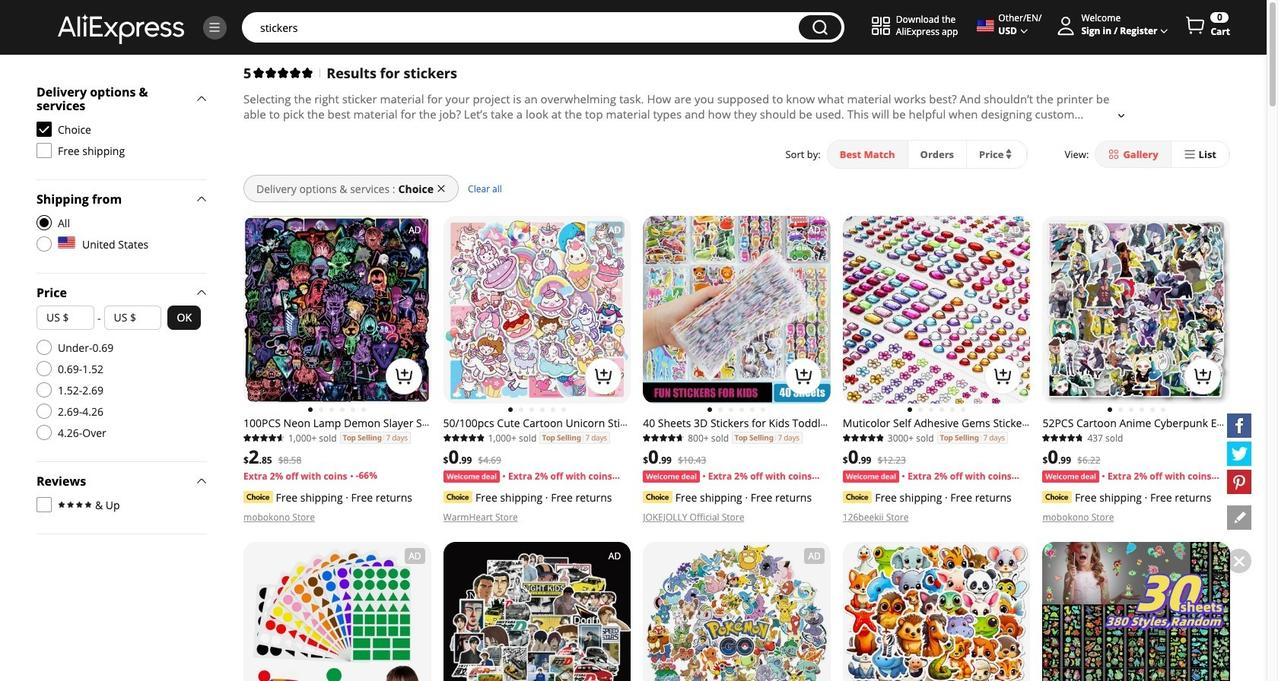 Task type: locate. For each thing, give the bounding box(es) containing it.
11l24uk image
[[37, 237, 52, 252], [37, 361, 52, 377], [37, 383, 52, 398], [37, 404, 52, 419]]

0 vertical spatial 11l24uk image
[[37, 340, 52, 355]]

11l24uk image
[[37, 340, 52, 355], [37, 425, 52, 440]]

10/30/50pcs cute big eye animal pvc sticker aesthetic color decoration scrapbooking sketchbook korean stationery school supplies image
[[843, 542, 1030, 682]]

380 styles (30 sheets) luminous tattoos for kids, mixed styles temporary tattoos stickers with unicorn/mermaid/dinosaur image
[[1043, 542, 1230, 682]]

52pcs cartoon anime cyberpunk edgerunners stickers for suitcase skateboard guitar laptop decor waterproof sticker kids toys image
[[1043, 216, 1230, 404]]

muticolor self adhesive gems stickers for crafts bling rhinestones assorted shapes jewels rhinestones stickers girls kids gifts image
[[843, 216, 1030, 404]]

100pcs neon lamp demon slayer several mix anime stickers decorative stickers for children's toys gift image
[[243, 216, 431, 404]]

1 vertical spatial 11l24uk image
[[37, 425, 52, 440]]

4 11l24uk image from the top
[[37, 404, 52, 419]]

4ftxrwp image
[[37, 498, 52, 513]]

None button
[[799, 15, 841, 40]]

2 11l24uk image from the top
[[37, 361, 52, 377]]

3 11l24uk image from the top
[[37, 383, 52, 398]]

360-1080pcs colored triangles rectangular dot stickers for kids student diy jigsaw puzzle geometry stickers scrapbook labels image
[[243, 542, 431, 682]]



Task type: vqa. For each thing, say whether or not it's contained in the screenshot.
more.
no



Task type: describe. For each thing, give the bounding box(es) containing it.
50/100pcs cute cartoon unicorn stickers for laptop luggage phone car scooter funny vinyl decal for kids girl children gift image
[[443, 216, 631, 404]]

2 11l24uk image from the top
[[37, 425, 52, 440]]

human hair lace front wig text field
[[253, 20, 791, 35]]

1 11l24uk image from the top
[[37, 340, 52, 355]]

50/100pcs cartoon initial d graffiti stickers car guitar motorcycle luggage suitcase diy classic toy decal sticker for kid image
[[443, 542, 631, 682]]

4ftxrwp image
[[37, 143, 52, 158]]

40 sheets 3d stickers for kids toddlers puffy stickers variety pack for scrapbooking bullet journal toys for children girls boy image
[[643, 216, 831, 404]]

1 11l24uk image from the top
[[37, 237, 52, 252]]

1sqid_b image
[[208, 21, 221, 34]]

50/100pcs kawaii pikachu anime pokemon stickers for laptop suitcase skateboard guitar phone cartoon sticker kid gift toys image
[[643, 542, 831, 682]]



